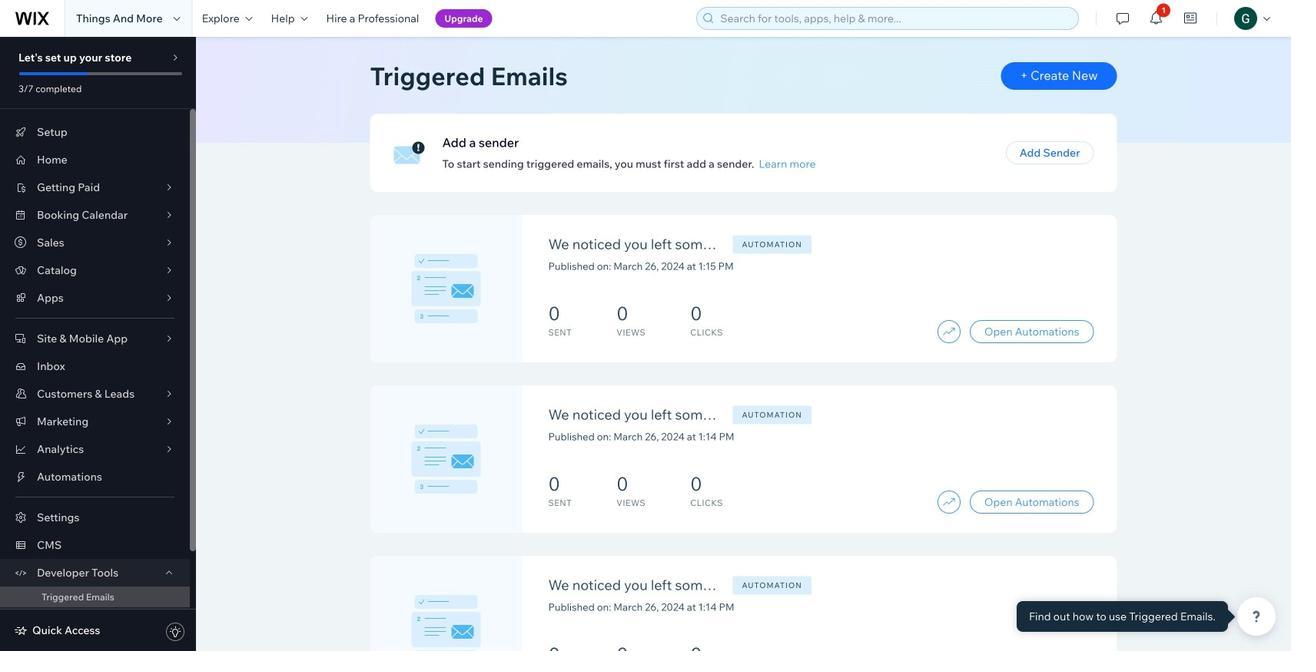 Task type: vqa. For each thing, say whether or not it's contained in the screenshot.
the Sidebar element
yes



Task type: describe. For each thing, give the bounding box(es) containing it.
Search for tools, apps, help & more... field
[[716, 8, 1074, 29]]

sidebar element
[[0, 37, 196, 652]]



